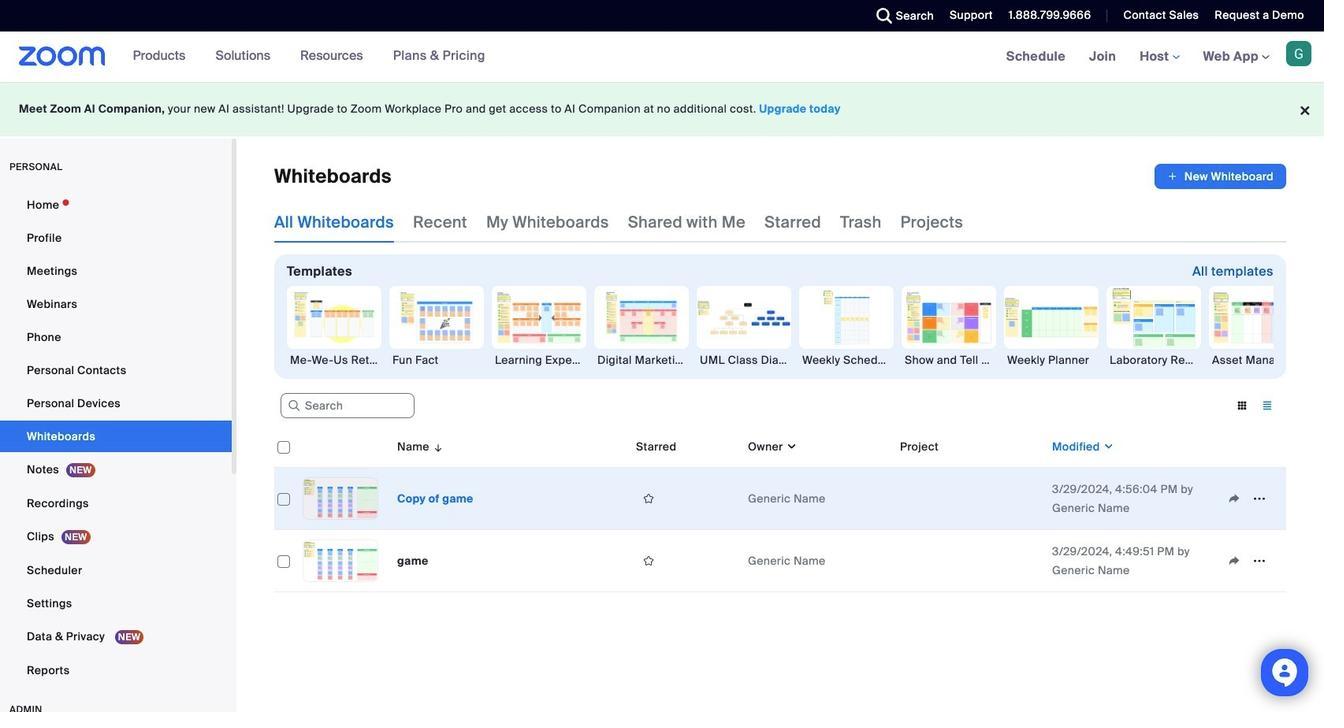 Task type: locate. For each thing, give the bounding box(es) containing it.
copy of game, modified at mar 29, 2024 by generic name, link image
[[303, 478, 378, 520]]

add image
[[1167, 169, 1178, 184]]

more options for game image
[[1247, 554, 1272, 568]]

fun fact element
[[389, 352, 484, 368]]

application
[[1155, 164, 1286, 189], [274, 426, 1286, 593], [1222, 487, 1280, 511], [1222, 549, 1280, 573]]

laboratory report element
[[1107, 352, 1201, 368]]

tabs of all whiteboard page tab list
[[274, 202, 963, 243]]

cell for share image
[[894, 468, 1046, 530]]

1 cell from the top
[[894, 468, 1046, 530]]

thumbnail of game image
[[303, 541, 378, 582]]

2 cell from the top
[[894, 530, 1046, 593]]

list mode, selected image
[[1255, 399, 1280, 413]]

personal menu menu
[[0, 189, 232, 688]]

banner
[[0, 32, 1324, 83]]

product information navigation
[[121, 32, 497, 82]]

asset management element
[[1209, 352, 1304, 368]]

cell
[[894, 468, 1046, 530], [894, 530, 1046, 593]]

click to star the whiteboard copy of game image
[[636, 492, 661, 506]]

share image
[[1222, 554, 1247, 568]]

thumbnail of copy of game image
[[303, 478, 378, 519]]

profile picture image
[[1286, 41, 1311, 66]]

zoom logo image
[[19, 47, 105, 66]]

more options for copy of game image
[[1247, 492, 1272, 506]]

me-we-us retrospective element
[[287, 352, 381, 368]]

show and tell with a twist element
[[902, 352, 996, 368]]

footer
[[0, 82, 1324, 136]]

weekly planner element
[[1004, 352, 1099, 368]]



Task type: describe. For each thing, give the bounding box(es) containing it.
game element
[[397, 554, 428, 568]]

Search text field
[[281, 393, 415, 419]]

cell for share icon
[[894, 530, 1046, 593]]

share image
[[1222, 492, 1247, 506]]

weekly schedule element
[[799, 352, 894, 368]]

meetings navigation
[[994, 32, 1324, 83]]

grid mode, not selected image
[[1230, 399, 1255, 413]]

arrow down image
[[429, 437, 444, 456]]

digital marketing canvas element
[[594, 352, 689, 368]]

learning experience canvas element
[[492, 352, 586, 368]]

click to star the whiteboard game image
[[636, 554, 661, 568]]

down image
[[1100, 439, 1115, 455]]

uml class diagram element
[[697, 352, 791, 368]]

copy of game element
[[397, 492, 474, 506]]



Task type: vqa. For each thing, say whether or not it's contained in the screenshot.
thumbnail of game on the bottom left of the page
yes



